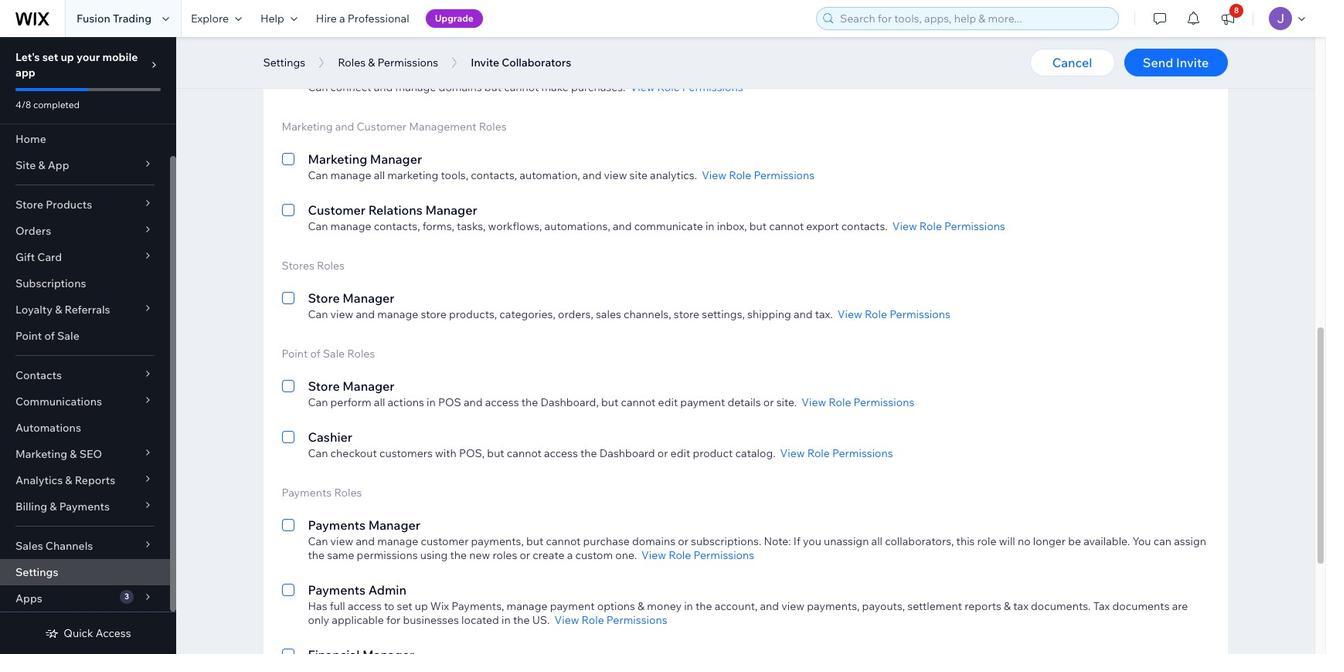 Task type: describe. For each thing, give the bounding box(es) containing it.
view role permissions button for cashier can checkout customers with pos, but cannot access the dashboard or edit product catalog. view role permissions
[[781, 447, 894, 461]]

view inside cashier can checkout customers with pos, but cannot access the dashboard or edit product catalog. view role permissions
[[781, 447, 805, 461]]

cashier can checkout customers with pos, but cannot access the dashboard or edit product catalog. view role permissions
[[308, 430, 894, 461]]

automations link
[[0, 415, 170, 441]]

cannot inside customer relations manager can manage contacts, forms, tasks, workflows, automations, and communicate in inbox, but cannot export contacts. view role permissions
[[769, 220, 804, 234]]

purchases,
[[360, 29, 415, 43]]

tasks,
[[457, 220, 486, 234]]

fusion trading
[[77, 12, 152, 26]]

and inside marketing manager can manage all marketing tools, contacts, automation, and view site analytics. view role permissions
[[583, 169, 602, 182]]

8 button
[[1212, 0, 1246, 37]]

domains inside domain manager can connect and manage domains but cannot make purchases. view role permissions
[[439, 80, 482, 94]]

roles
[[493, 549, 517, 563]]

are
[[1173, 600, 1189, 614]]

customer inside customer relations manager can manage contacts, forms, tasks, workflows, automations, and communicate in inbox, but cannot export contacts. view role permissions
[[308, 203, 366, 218]]

one.
[[616, 549, 637, 563]]

1 horizontal spatial invite
[[1177, 55, 1209, 70]]

the left account,
[[696, 600, 713, 614]]

subscriptions,
[[461, 29, 531, 43]]

quick access button
[[45, 627, 131, 641]]

only
[[308, 614, 330, 628]]

access inside has full access to set up wix payments, manage payment options & money in the account, and view payments, payouts, settlement reports & tax documents. tax documents are only applicable for businesses located in the us.
[[348, 600, 382, 614]]

manager for store manager can view and manage store products, categories, orders, sales channels, store settings, shipping and tax. view role permissions
[[343, 291, 395, 306]]

set inside let's set up your mobile app
[[42, 50, 58, 64]]

view role permissions button for store manager can perform all actions in pos and access the dashboard, but cannot edit payment details or site. view role permissions
[[802, 396, 915, 410]]

marketing for and
[[282, 120, 333, 134]]

& left tax
[[1004, 600, 1011, 614]]

payment inside has full access to set up wix payments, manage payment options & money in the account, and view payments, payouts, settlement reports & tax documents. tax documents are only applicable for businesses located in the us.
[[550, 600, 595, 614]]

settings for settings button
[[263, 56, 306, 70]]

access inside "store manager can perform all actions in pos and access the dashboard, but cannot edit payment details or site. view role permissions"
[[485, 396, 519, 410]]

let's
[[15, 50, 40, 64]]

using
[[420, 549, 448, 563]]

& for analytics
[[65, 474, 72, 488]]

store products button
[[0, 192, 170, 218]]

1 store from the left
[[421, 308, 447, 322]]

contacts
[[15, 369, 62, 383]]

in right money
[[684, 600, 693, 614]]

& left money
[[638, 600, 645, 614]]

send invite
[[1143, 55, 1209, 70]]

collaborators,
[[885, 535, 954, 549]]

view inside customer relations manager can manage contacts, forms, tasks, workflows, automations, and communicate in inbox, but cannot export contacts. view role permissions
[[893, 220, 918, 234]]

site & app
[[15, 159, 69, 172]]

dashboard
[[600, 447, 655, 461]]

purchase
[[583, 535, 630, 549]]

0 horizontal spatial invite
[[471, 56, 500, 70]]

quick
[[64, 627, 93, 641]]

documents.
[[1031, 600, 1091, 614]]

settings for settings link
[[15, 566, 58, 580]]

explore
[[191, 12, 229, 26]]

home link
[[0, 126, 170, 152]]

manage inside domain manager can connect and manage domains but cannot make purchases. view role permissions
[[395, 80, 436, 94]]

hire
[[316, 12, 337, 26]]

the right domain
[[777, 29, 793, 43]]

point for point of sale
[[15, 329, 42, 343]]

but inside can view and manage customer payments, but cannot purchase domains or subscriptions. note: if you unassign all collaborators, this role will no longer be available. you can assign the same permissions using the new roles or create a custom one.
[[526, 535, 544, 549]]

contacts, inside customer relations manager can manage contacts, forms, tasks, workflows, automations, and communicate in inbox, but cannot export contacts. view role permissions
[[374, 220, 420, 234]]

and right methods
[[650, 29, 669, 43]]

let's set up your mobile app
[[15, 50, 138, 80]]

full
[[330, 600, 345, 614]]

channels
[[45, 540, 93, 554]]

all for marketing
[[374, 169, 385, 182]]

upgrade button
[[426, 9, 483, 28]]

can inside store manager can view and manage store products, categories, orders, sales channels, store settings, shipping and tax. view role permissions
[[308, 308, 328, 322]]

point for point of sale roles
[[282, 347, 308, 361]]

view role permissions for payments admin
[[555, 614, 668, 628]]

can inside can view and manage customer payments, but cannot purchase domains or subscriptions. note: if you unassign all collaborators, this role will no longer be available. you can assign the same permissions using the new roles or create a custom one.
[[308, 535, 328, 549]]

hire a professional link
[[307, 0, 419, 37]]

gift card button
[[0, 244, 170, 271]]

& for billing
[[50, 500, 57, 514]]

can inside marketing manager can manage all marketing tools, contacts, automation, and view site analytics. view role permissions
[[308, 169, 328, 182]]

with
[[435, 447, 457, 461]]

gift
[[15, 251, 35, 264]]

contacts.
[[842, 220, 888, 234]]

view inside domain manager can connect and manage domains but cannot make purchases. view role permissions
[[631, 80, 655, 94]]

hire a professional
[[316, 12, 410, 26]]

analytics
[[15, 474, 63, 488]]

orders button
[[0, 218, 170, 244]]

and inside domain manager can connect and manage domains but cannot make purchases. view role permissions
[[374, 80, 393, 94]]

access
[[96, 627, 131, 641]]

can inside domain manager can connect and manage domains but cannot make purchases. view role permissions
[[308, 80, 328, 94]]

professional
[[348, 12, 410, 26]]

documents
[[1113, 600, 1170, 614]]

and inside has full access to set up wix payments, manage payment options & money in the account, and view payments, payouts, settlement reports & tax documents. tax documents are only applicable for businesses located in the us.
[[760, 600, 779, 614]]

can inside cashier can checkout customers with pos, but cannot access the dashboard or edit product catalog. view role permissions
[[308, 447, 328, 461]]

relations
[[369, 203, 423, 218]]

you
[[803, 535, 822, 549]]

tools,
[[441, 169, 469, 182]]

reports
[[965, 600, 1002, 614]]

& for marketing
[[70, 448, 77, 462]]

details
[[728, 396, 761, 410]]

permissions
[[357, 549, 418, 563]]

a inside can view and manage customer payments, but cannot purchase domains or subscriptions. note: if you unassign all collaborators, this role will no longer be available. you can assign the same permissions using the new roles or create a custom one.
[[567, 549, 573, 563]]

management
[[409, 120, 477, 134]]

site. inside "store manager can perform all actions in pos and access the dashboard, but cannot edit payment details or site. view role permissions"
[[777, 396, 797, 410]]

the inside "store manager can perform all actions in pos and access the dashboard, but cannot edit payment details or site. view role permissions"
[[522, 396, 538, 410]]

upgrade
[[435, 12, 474, 24]]

in right the located
[[502, 614, 511, 628]]

up inside has full access to set up wix payments, manage payment options & money in the account, and view payments, payouts, settlement reports & tax documents. tax documents are only applicable for businesses located in the us.
[[415, 600, 428, 614]]

cashier
[[308, 430, 353, 445]]

role inside marketing manager can manage all marketing tools, contacts, automation, and view site analytics. view role permissions
[[729, 169, 752, 182]]

the left us.
[[513, 614, 530, 628]]

view role permissions button for store manager can view and manage store products, categories, orders, sales channels, store settings, shipping and tax. view role permissions
[[838, 308, 951, 322]]

role inside "store manager can perform all actions in pos and access the dashboard, but cannot edit payment details or site. view role permissions"
[[829, 396, 852, 410]]

connect inside domain manager can connect and manage domains but cannot make purchases. view role permissions
[[331, 80, 372, 94]]

make inside domain manager can connect and manage domains but cannot make purchases. view role permissions
[[542, 80, 569, 94]]

manager for store manager can perform all actions in pos and access the dashboard, but cannot edit payment details or site. view role permissions
[[343, 379, 395, 394]]

stores
[[282, 259, 315, 273]]

located
[[462, 614, 499, 628]]

communications
[[15, 395, 102, 409]]

channels,
[[624, 308, 672, 322]]

invite collaborators button
[[463, 51, 579, 74]]

or left subscriptions.
[[678, 535, 689, 549]]

analytics.
[[650, 169, 698, 182]]

and inside can view and manage customer payments, but cannot purchase domains or subscriptions. note: if you unassign all collaborators, this role will no longer be available. you can assign the same permissions using the new roles or create a custom one.
[[356, 535, 375, 549]]

role inside customer relations manager can manage contacts, forms, tasks, workflows, automations, and communicate in inbox, but cannot export contacts. view role permissions
[[920, 220, 942, 234]]

sales channels button
[[0, 533, 170, 560]]

marketing & seo button
[[0, 441, 170, 468]]

permissions inside cashier can checkout customers with pos, but cannot access the dashboard or edit product catalog. view role permissions
[[833, 447, 894, 461]]

sales
[[596, 308, 622, 322]]

0 vertical spatial customer
[[357, 120, 407, 134]]

seo
[[79, 448, 102, 462]]

cannot inside domain manager can connect and manage domains but cannot make purchases. view role permissions
[[504, 80, 539, 94]]

Search for tools, apps, help & more... field
[[836, 8, 1114, 29]]

orders
[[15, 224, 51, 238]]

completed
[[33, 99, 80, 111]]

2 store from the left
[[674, 308, 700, 322]]

methods
[[603, 29, 648, 43]]

roles up payments manager
[[334, 486, 362, 500]]

can inside "store manager can perform all actions in pos and access the dashboard, but cannot edit payment details or site. view role permissions"
[[308, 396, 328, 410]]

sale for point of sale roles
[[323, 347, 345, 361]]

or inside "store manager can perform all actions in pos and access the dashboard, but cannot edit payment details or site. view role permissions"
[[764, 396, 774, 410]]

send invite button
[[1125, 49, 1228, 77]]

customers
[[380, 447, 433, 461]]

marketing and customer management roles
[[282, 120, 507, 134]]

roles right stores on the left of the page
[[317, 259, 345, 273]]

marketing manager can manage all marketing tools, contacts, automation, and view site analytics. view role permissions
[[308, 152, 815, 182]]

payment inside "store manager can perform all actions in pos and access the dashboard, but cannot edit payment details or site. view role permissions"
[[681, 396, 725, 410]]

manage inside customer relations manager can manage contacts, forms, tasks, workflows, automations, and communicate in inbox, but cannot export contacts. view role permissions
[[331, 220, 372, 234]]

manage down upgrade button
[[417, 29, 458, 43]]

wix
[[431, 600, 449, 614]]

roles & permissions button
[[330, 51, 446, 74]]

manage inside has full access to set up wix payments, manage payment options & money in the account, and view payments, payouts, settlement reports & tax documents. tax documents are only applicable for businesses located in the us.
[[507, 600, 548, 614]]

analytics & reports button
[[0, 468, 170, 494]]

site
[[15, 159, 36, 172]]

will
[[999, 535, 1016, 549]]

view inside can view and manage customer payments, but cannot purchase domains or subscriptions. note: if you unassign all collaborators, this role will no longer be available. you can assign the same permissions using the new roles or create a custom one.
[[331, 535, 354, 549]]

export
[[807, 220, 839, 234]]

domain
[[723, 29, 761, 43]]

perform
[[331, 396, 372, 410]]

cannot inside cashier can checkout customers with pos, but cannot access the dashboard or edit product catalog. view role permissions
[[507, 447, 542, 461]]

manage inside store manager can view and manage store products, categories, orders, sales channels, store settings, shipping and tax. view role permissions
[[378, 308, 418, 322]]

you
[[1133, 535, 1152, 549]]

inbox,
[[717, 220, 747, 234]]

custom
[[576, 549, 613, 563]]

but inside customer relations manager can manage contacts, forms, tasks, workflows, automations, and communicate in inbox, but cannot export contacts. view role permissions
[[750, 220, 767, 234]]

loyalty & referrals button
[[0, 297, 170, 323]]

0 horizontal spatial make
[[331, 29, 358, 43]]

money
[[647, 600, 682, 614]]

billing & payments
[[15, 500, 110, 514]]

tax
[[1094, 600, 1111, 614]]

trading
[[113, 12, 152, 26]]



Task type: vqa. For each thing, say whether or not it's contained in the screenshot.
the right store
yes



Task type: locate. For each thing, give the bounding box(es) containing it.
apps
[[15, 592, 42, 606]]

6 can from the top
[[308, 396, 328, 410]]

same
[[327, 549, 354, 563]]

contacts, inside marketing manager can manage all marketing tools, contacts, automation, and view site analytics. view role permissions
[[471, 169, 517, 182]]

permissions inside marketing manager can manage all marketing tools, contacts, automation, and view site analytics. view role permissions
[[754, 169, 815, 182]]

0 vertical spatial access
[[485, 396, 519, 410]]

0 vertical spatial view role permissions
[[642, 549, 755, 563]]

1 vertical spatial point
[[282, 347, 308, 361]]

payments roles
[[282, 486, 362, 500]]

& left seo
[[70, 448, 77, 462]]

can view and manage customer payments, but cannot purchase domains or subscriptions. note: if you unassign all collaborators, this role will no longer be available. you can assign the same permissions using the new roles or create a custom one.
[[308, 535, 1207, 563]]

permissions inside "store manager can perform all actions in pos and access the dashboard, but cannot edit payment details or site. view role permissions"
[[854, 396, 915, 410]]

contacts, down relations
[[374, 220, 420, 234]]

2 vertical spatial marketing
[[15, 448, 67, 462]]

1 horizontal spatial access
[[485, 396, 519, 410]]

invite
[[1177, 55, 1209, 70], [471, 56, 500, 70]]

4/8
[[15, 99, 31, 111]]

but
[[485, 80, 502, 94], [750, 220, 767, 234], [601, 396, 619, 410], [487, 447, 505, 461], [526, 535, 544, 549]]

1 vertical spatial payments,
[[807, 600, 860, 614]]

the left new
[[450, 549, 467, 563]]

manager inside customer relations manager can manage contacts, forms, tasks, workflows, automations, and communicate in inbox, but cannot export contacts. view role permissions
[[426, 203, 478, 218]]

view role permissions up money
[[642, 549, 755, 563]]

us.
[[532, 614, 550, 628]]

1 vertical spatial access
[[544, 447, 578, 461]]

can
[[1154, 535, 1172, 549]]

2 vertical spatial a
[[567, 549, 573, 563]]

up
[[61, 50, 74, 64], [415, 600, 428, 614]]

pos
[[438, 396, 461, 410]]

the left the dashboard
[[581, 447, 597, 461]]

or right roles
[[520, 549, 531, 563]]

0 horizontal spatial contacts,
[[374, 220, 420, 234]]

contacts button
[[0, 363, 170, 389]]

sale up perform
[[323, 347, 345, 361]]

customer relations manager can manage contacts, forms, tasks, workflows, automations, and communicate in inbox, but cannot export contacts. view role permissions
[[308, 203, 1006, 234]]

2 can from the top
[[308, 80, 328, 94]]

0 horizontal spatial point
[[15, 329, 42, 343]]

payments,
[[471, 535, 524, 549], [807, 600, 860, 614]]

point of sale link
[[0, 323, 170, 349]]

1 horizontal spatial connect
[[672, 29, 713, 43]]

domains inside can view and manage customer payments, but cannot purchase domains or subscriptions. note: if you unassign all collaborators, this role will no longer be available. you can assign the same permissions using the new roles or create a custom one.
[[632, 535, 676, 549]]

settings link
[[0, 560, 170, 586]]

and down domain
[[335, 120, 354, 134]]

access down payments admin
[[348, 600, 382, 614]]

2 vertical spatial all
[[872, 535, 883, 549]]

permissions inside customer relations manager can manage contacts, forms, tasks, workflows, automations, and communicate in inbox, but cannot export contacts. view role permissions
[[945, 220, 1006, 234]]

0 horizontal spatial set
[[42, 50, 58, 64]]

domains
[[439, 80, 482, 94], [632, 535, 676, 549]]

and down payments manager
[[356, 535, 375, 549]]

1 horizontal spatial store
[[674, 308, 700, 322]]

all inside marketing manager can manage all marketing tools, contacts, automation, and view site analytics. view role permissions
[[374, 169, 385, 182]]

marketing for manager
[[308, 152, 367, 167]]

7 can from the top
[[308, 447, 328, 461]]

sale down loyalty & referrals
[[57, 329, 79, 343]]

cannot left purchase
[[546, 535, 581, 549]]

view up point of sale roles
[[331, 308, 354, 322]]

tax.
[[815, 308, 833, 322]]

cannot left export
[[769, 220, 804, 234]]

sale for point of sale
[[57, 329, 79, 343]]

payment right add
[[556, 29, 600, 43]]

0 horizontal spatial settings
[[15, 566, 58, 580]]

roles up perform
[[347, 347, 375, 361]]

has full access to set up wix payments, manage payment options & money in the account, and view payments, payouts, settlement reports & tax documents. tax documents are only applicable for businesses located in the us.
[[308, 600, 1189, 628]]

be
[[1069, 535, 1082, 549]]

can inside customer relations manager can manage contacts, forms, tasks, workflows, automations, and communicate in inbox, but cannot export contacts. view role permissions
[[308, 220, 328, 234]]

site. right details
[[777, 396, 797, 410]]

0 vertical spatial site.
[[796, 29, 816, 43]]

invite down subscriptions,
[[471, 56, 500, 70]]

but right the dashboard,
[[601, 396, 619, 410]]

and down roles & permissions
[[374, 80, 393, 94]]

set down admin
[[397, 600, 413, 614]]

the left the dashboard,
[[522, 396, 538, 410]]

1 horizontal spatial payments,
[[807, 600, 860, 614]]

4 can from the top
[[308, 220, 328, 234]]

view role permissions button for customer relations manager can manage contacts, forms, tasks, workflows, automations, and communicate in inbox, but cannot export contacts. view role permissions
[[893, 220, 1006, 234]]

payments admin
[[308, 583, 407, 598]]

view
[[821, 29, 846, 43], [631, 80, 655, 94], [702, 169, 727, 182], [893, 220, 918, 234], [838, 308, 863, 322], [802, 396, 827, 410], [781, 447, 805, 461], [642, 549, 667, 563], [555, 614, 579, 628]]

to down admin
[[384, 600, 395, 614]]

longer
[[1034, 535, 1066, 549]]

manage down relations
[[331, 220, 372, 234]]

0 vertical spatial up
[[61, 50, 74, 64]]

in left the inbox,
[[706, 220, 715, 234]]

2 horizontal spatial access
[[544, 447, 578, 461]]

manager for payments manager
[[369, 518, 421, 533]]

1 vertical spatial connect
[[331, 80, 372, 94]]

0 vertical spatial marketing
[[282, 120, 333, 134]]

edit inside cashier can checkout customers with pos, but cannot access the dashboard or edit product catalog. view role permissions
[[671, 447, 691, 461]]

marketing down domain
[[282, 120, 333, 134]]

1 horizontal spatial settings
[[263, 56, 306, 70]]

0 horizontal spatial access
[[348, 600, 382, 614]]

make down "hire"
[[331, 29, 358, 43]]

assign
[[1175, 535, 1207, 549]]

pos,
[[459, 447, 485, 461]]

manage down payments manager
[[378, 535, 418, 549]]

permissions inside domain manager can connect and manage domains but cannot make purchases. view role permissions
[[683, 80, 743, 94]]

& right site
[[38, 159, 45, 172]]

contacts,
[[471, 169, 517, 182], [374, 220, 420, 234]]

and left tax.
[[794, 308, 813, 322]]

& down purchases,
[[368, 56, 375, 70]]

applicable
[[332, 614, 384, 628]]

billing
[[15, 500, 47, 514]]

1 vertical spatial a
[[715, 29, 721, 43]]

make down "collaborators"
[[542, 80, 569, 94]]

view down payments manager
[[331, 535, 354, 549]]

store up perform
[[308, 379, 340, 394]]

or right the dashboard
[[658, 447, 668, 461]]

connect down domain
[[331, 80, 372, 94]]

0 horizontal spatial a
[[339, 12, 345, 26]]

cannot down invite collaborators
[[504, 80, 539, 94]]

payments down analytics & reports popup button
[[59, 500, 110, 514]]

1 horizontal spatial domains
[[632, 535, 676, 549]]

and right "automation,"
[[583, 169, 602, 182]]

0 vertical spatial connect
[[672, 29, 713, 43]]

subscriptions.
[[691, 535, 762, 549]]

5 can from the top
[[308, 308, 328, 322]]

stores roles
[[282, 259, 345, 273]]

access right pos
[[485, 396, 519, 410]]

1 vertical spatial of
[[310, 347, 321, 361]]

invite right send
[[1177, 55, 1209, 70]]

marketing up analytics
[[15, 448, 67, 462]]

payouts,
[[863, 600, 906, 614]]

1 vertical spatial sale
[[323, 347, 345, 361]]

permissions inside store manager can view and manage store products, categories, orders, sales channels, store settings, shipping and tax. view role permissions
[[890, 308, 951, 322]]

payment right us.
[[550, 600, 595, 614]]

all inside "store manager can perform all actions in pos and access the dashboard, but cannot edit payment details or site. view role permissions"
[[374, 396, 385, 410]]

of for point of sale
[[44, 329, 55, 343]]

& left reports
[[65, 474, 72, 488]]

1 horizontal spatial of
[[310, 347, 321, 361]]

a left domain
[[715, 29, 721, 43]]

sale
[[57, 329, 79, 343], [323, 347, 345, 361]]

a right "hire"
[[339, 12, 345, 26]]

0 vertical spatial edit
[[658, 396, 678, 410]]

1 vertical spatial payment
[[681, 396, 725, 410]]

billing & payments button
[[0, 494, 170, 520]]

1 vertical spatial domains
[[632, 535, 676, 549]]

payments up same
[[308, 518, 366, 533]]

1 horizontal spatial point
[[282, 347, 308, 361]]

view role permissions down one.
[[555, 614, 668, 628]]

0 horizontal spatial sale
[[57, 329, 79, 343]]

view role permissions button
[[821, 29, 934, 43], [631, 80, 743, 94], [702, 169, 815, 182], [893, 220, 1006, 234], [838, 308, 951, 322], [802, 396, 915, 410], [781, 447, 894, 461], [642, 549, 755, 563], [555, 614, 668, 628]]

manager down purchases,
[[356, 63, 408, 79]]

1 horizontal spatial to
[[764, 29, 774, 43]]

0 vertical spatial all
[[374, 169, 385, 182]]

0 horizontal spatial connect
[[331, 80, 372, 94]]

permissions inside button
[[378, 56, 439, 70]]

cannot inside "store manager can perform all actions in pos and access the dashboard, but cannot edit payment details or site. view role permissions"
[[621, 396, 656, 410]]

0 vertical spatial payment
[[556, 29, 600, 43]]

but inside "store manager can perform all actions in pos and access the dashboard, but cannot edit payment details or site. view role permissions"
[[601, 396, 619, 410]]

all inside can view and manage customer payments, but cannot purchase domains or subscriptions. note: if you unassign all collaborators, this role will no longer be available. you can assign the same permissions using the new roles or create a custom one.
[[872, 535, 883, 549]]

3 can from the top
[[308, 169, 328, 182]]

permissions
[[873, 29, 934, 43], [378, 56, 439, 70], [683, 80, 743, 94], [754, 169, 815, 182], [945, 220, 1006, 234], [890, 308, 951, 322], [854, 396, 915, 410], [833, 447, 894, 461], [694, 549, 755, 563], [607, 614, 668, 628]]

store inside store manager can view and manage store products, categories, orders, sales channels, store settings, shipping and tax. view role permissions
[[308, 291, 340, 306]]

0 horizontal spatial up
[[61, 50, 74, 64]]

point inside sidebar element
[[15, 329, 42, 343]]

0 vertical spatial set
[[42, 50, 58, 64]]

cannot up the dashboard
[[621, 396, 656, 410]]

create
[[533, 549, 565, 563]]

1 horizontal spatial make
[[542, 80, 569, 94]]

settings inside settings link
[[15, 566, 58, 580]]

0 vertical spatial to
[[764, 29, 774, 43]]

2 vertical spatial store
[[308, 379, 340, 394]]

3
[[124, 592, 129, 602]]

of for point of sale roles
[[310, 347, 321, 361]]

0 vertical spatial of
[[44, 329, 55, 343]]

customer up marketing
[[357, 120, 407, 134]]

0 horizontal spatial store
[[421, 308, 447, 322]]

store manager can view and manage store products, categories, orders, sales channels, store settings, shipping and tax. view role permissions
[[308, 291, 951, 322]]

of inside sidebar element
[[44, 329, 55, 343]]

0 vertical spatial point
[[15, 329, 42, 343]]

0 vertical spatial domains
[[439, 80, 482, 94]]

all right unassign
[[872, 535, 883, 549]]

payments down cashier
[[282, 486, 332, 500]]

manage right the located
[[507, 600, 548, 614]]

view role permissions for payments manager
[[642, 549, 755, 563]]

but inside cashier can checkout customers with pos, but cannot access the dashboard or edit product catalog. view role permissions
[[487, 447, 505, 461]]

0 vertical spatial a
[[339, 12, 345, 26]]

in inside "store manager can perform all actions in pos and access the dashboard, but cannot edit payment details or site. view role permissions"
[[427, 396, 436, 410]]

8 can from the top
[[308, 535, 328, 549]]

role inside cashier can checkout customers with pos, but cannot access the dashboard or edit product catalog. view role permissions
[[808, 447, 830, 461]]

cancel
[[1053, 55, 1093, 70]]

manage down roles & permissions button
[[395, 80, 436, 94]]

but right pos,
[[487, 447, 505, 461]]

1 vertical spatial up
[[415, 600, 428, 614]]

view inside store manager can view and manage store products, categories, orders, sales channels, store settings, shipping and tax. view role permissions
[[331, 308, 354, 322]]

set right let's
[[42, 50, 58, 64]]

options
[[597, 600, 636, 614]]

0 horizontal spatial of
[[44, 329, 55, 343]]

domain manager can connect and manage domains but cannot make purchases. view role permissions
[[308, 63, 743, 94]]

0 horizontal spatial domains
[[439, 80, 482, 94]]

sale inside sidebar element
[[57, 329, 79, 343]]

manager up forms,
[[426, 203, 478, 218]]

2 vertical spatial payment
[[550, 600, 595, 614]]

store left products,
[[421, 308, 447, 322]]

invite collaborators
[[471, 56, 572, 70]]

all for store
[[374, 396, 385, 410]]

edit left details
[[658, 396, 678, 410]]

payments, inside can view and manage customer payments, but cannot purchase domains or subscriptions. note: if you unassign all collaborators, this role will no longer be available. you can assign the same permissions using the new roles or create a custom one.
[[471, 535, 524, 549]]

store for store products
[[15, 198, 43, 212]]

view inside store manager can view and manage store products, categories, orders, sales channels, store settings, shipping and tax. view role permissions
[[838, 308, 863, 322]]

store inside popup button
[[15, 198, 43, 212]]

home
[[15, 132, 46, 146]]

roles right management
[[479, 120, 507, 134]]

1 can from the top
[[308, 29, 328, 43]]

2 horizontal spatial a
[[715, 29, 721, 43]]

point of sale
[[15, 329, 79, 343]]

has
[[308, 600, 327, 614]]

settings button
[[256, 51, 313, 74]]

set inside has full access to set up wix payments, manage payment options & money in the account, and view payments, payouts, settlement reports & tax documents. tax documents are only applicable for businesses located in the us.
[[397, 600, 413, 614]]

manager inside "store manager can perform all actions in pos and access the dashboard, but cannot edit payment details or site. view role permissions"
[[343, 379, 395, 394]]

payment
[[556, 29, 600, 43], [681, 396, 725, 410], [550, 600, 595, 614]]

forms,
[[423, 220, 455, 234]]

0 vertical spatial sale
[[57, 329, 79, 343]]

and right pos
[[464, 396, 483, 410]]

& inside button
[[368, 56, 375, 70]]

payments, right customer
[[471, 535, 524, 549]]

1 vertical spatial set
[[397, 600, 413, 614]]

& inside dropdown button
[[50, 500, 57, 514]]

store for store manager can view and manage store products, categories, orders, sales channels, store settings, shipping and tax. view role permissions
[[308, 291, 340, 306]]

and inside "store manager can perform all actions in pos and access the dashboard, but cannot edit payment details or site. view role permissions"
[[464, 396, 483, 410]]

manager for marketing manager can manage all marketing tools, contacts, automation, and view site analytics. view role permissions
[[370, 152, 422, 167]]

sidebar element
[[0, 37, 176, 655]]

manage up relations
[[331, 169, 372, 182]]

orders,
[[558, 308, 594, 322]]

but down invite collaborators
[[485, 80, 502, 94]]

sales channels
[[15, 540, 93, 554]]

the inside cashier can checkout customers with pos, but cannot access the dashboard or edit product catalog. view role permissions
[[581, 447, 597, 461]]

connect left domain
[[672, 29, 713, 43]]

view role permissions
[[642, 549, 755, 563], [555, 614, 668, 628]]

payments for payments roles
[[282, 486, 332, 500]]

site. right domain
[[796, 29, 816, 43]]

can
[[308, 29, 328, 43], [308, 80, 328, 94], [308, 169, 328, 182], [308, 220, 328, 234], [308, 308, 328, 322], [308, 396, 328, 410], [308, 447, 328, 461], [308, 535, 328, 549]]

but right roles
[[526, 535, 544, 549]]

marketing for &
[[15, 448, 67, 462]]

domains up management
[[439, 80, 482, 94]]

view role permissions button for domain manager can connect and manage domains but cannot make purchases. view role permissions
[[631, 80, 743, 94]]

payments, left 'payouts,'
[[807, 600, 860, 614]]

actions
[[388, 396, 424, 410]]

role inside store manager can view and manage store products, categories, orders, sales channels, store settings, shipping and tax. view role permissions
[[865, 308, 888, 322]]

None checkbox
[[282, 11, 294, 43], [282, 201, 294, 234], [282, 377, 294, 410], [282, 428, 294, 461], [282, 516, 294, 563], [282, 581, 294, 628], [282, 11, 294, 43], [282, 201, 294, 234], [282, 377, 294, 410], [282, 428, 294, 461], [282, 516, 294, 563], [282, 581, 294, 628]]

view left the site
[[604, 169, 627, 182]]

or right details
[[764, 396, 774, 410]]

& for roles
[[368, 56, 375, 70]]

role
[[848, 29, 871, 43], [658, 80, 680, 94], [729, 169, 752, 182], [920, 220, 942, 234], [865, 308, 888, 322], [829, 396, 852, 410], [808, 447, 830, 461], [669, 549, 691, 563], [582, 614, 604, 628]]

point of sale roles
[[282, 347, 375, 361]]

manage
[[417, 29, 458, 43], [395, 80, 436, 94], [331, 169, 372, 182], [331, 220, 372, 234], [378, 308, 418, 322], [378, 535, 418, 549], [507, 600, 548, 614]]

store for store manager can perform all actions in pos and access the dashboard, but cannot edit payment details or site. view role permissions
[[308, 379, 340, 394]]

store inside "store manager can perform all actions in pos and access the dashboard, but cannot edit payment details or site. view role permissions"
[[308, 379, 340, 394]]

& for site
[[38, 159, 45, 172]]

0 vertical spatial settings
[[263, 56, 306, 70]]

note:
[[764, 535, 791, 549]]

marketing inside marketing manager can manage all marketing tools, contacts, automation, and view site analytics. view role permissions
[[308, 152, 367, 167]]

manager for domain manager can connect and manage domains but cannot make purchases. view role permissions
[[356, 63, 408, 79]]

but inside domain manager can connect and manage domains but cannot make purchases. view role permissions
[[485, 80, 502, 94]]

view inside has full access to set up wix payments, manage payment options & money in the account, and view payments, payouts, settlement reports & tax documents. tax documents are only applicable for businesses located in the us.
[[782, 600, 805, 614]]

send
[[1143, 55, 1174, 70]]

payments
[[282, 486, 332, 500], [59, 500, 110, 514], [308, 518, 366, 533], [308, 583, 366, 598]]

0 horizontal spatial payments,
[[471, 535, 524, 549]]

1 horizontal spatial contacts,
[[471, 169, 517, 182]]

1 horizontal spatial set
[[397, 600, 413, 614]]

the left same
[[308, 549, 325, 563]]

and inside customer relations manager can manage contacts, forms, tasks, workflows, automations, and communicate in inbox, but cannot export contacts. view role permissions
[[613, 220, 632, 234]]

settings
[[263, 56, 306, 70], [15, 566, 58, 580]]

1 vertical spatial settings
[[15, 566, 58, 580]]

role inside domain manager can connect and manage domains but cannot make purchases. view role permissions
[[658, 80, 680, 94]]

manager up perform
[[343, 379, 395, 394]]

view inside marketing manager can manage all marketing tools, contacts, automation, and view site analytics. view role permissions
[[702, 169, 727, 182]]

manage inside can view and manage customer payments, but cannot purchase domains or subscriptions. note: if you unassign all collaborators, this role will no longer be available. you can assign the same permissions using the new roles or create a custom one.
[[378, 535, 418, 549]]

payments, inside has full access to set up wix payments, manage payment options & money in the account, and view payments, payouts, settlement reports & tax documents. tax documents are only applicable for businesses located in the us.
[[807, 600, 860, 614]]

0 vertical spatial payments,
[[471, 535, 524, 549]]

None checkbox
[[282, 62, 294, 94], [282, 150, 294, 182], [282, 289, 294, 322], [282, 646, 294, 655], [282, 62, 294, 94], [282, 150, 294, 182], [282, 289, 294, 322], [282, 646, 294, 655]]

in inside customer relations manager can manage contacts, forms, tasks, workflows, automations, and communicate in inbox, but cannot export contacts. view role permissions
[[706, 220, 715, 234]]

all left actions
[[374, 396, 385, 410]]

manager inside store manager can view and manage store products, categories, orders, sales channels, store settings, shipping and tax. view role permissions
[[343, 291, 395, 306]]

marketing inside popup button
[[15, 448, 67, 462]]

manage inside marketing manager can manage all marketing tools, contacts, automation, and view site analytics. view role permissions
[[331, 169, 372, 182]]

1 horizontal spatial sale
[[323, 347, 345, 361]]

1 vertical spatial view role permissions
[[555, 614, 668, 628]]

view role permissions button for marketing manager can manage all marketing tools, contacts, automation, and view site analytics. view role permissions
[[702, 169, 815, 182]]

site
[[630, 169, 648, 182]]

2 vertical spatial access
[[348, 600, 382, 614]]

1 vertical spatial store
[[308, 291, 340, 306]]

manager up permissions
[[369, 518, 421, 533]]

manage left products,
[[378, 308, 418, 322]]

up inside let's set up your mobile app
[[61, 50, 74, 64]]

app
[[15, 66, 35, 80]]

0 vertical spatial contacts,
[[471, 169, 517, 182]]

manager down 'stores roles'
[[343, 291, 395, 306]]

view inside "store manager can perform all actions in pos and access the dashboard, but cannot edit payment details or site. view role permissions"
[[802, 396, 827, 410]]

0 vertical spatial store
[[15, 198, 43, 212]]

up left "your"
[[61, 50, 74, 64]]

1 vertical spatial marketing
[[308, 152, 367, 167]]

card
[[37, 251, 62, 264]]

1 vertical spatial all
[[374, 396, 385, 410]]

1 vertical spatial edit
[[671, 447, 691, 461]]

1 vertical spatial make
[[542, 80, 569, 94]]

view right account,
[[782, 600, 805, 614]]

payments for payments manager
[[308, 518, 366, 533]]

0 horizontal spatial to
[[384, 600, 395, 614]]

0 vertical spatial make
[[331, 29, 358, 43]]

access
[[485, 396, 519, 410], [544, 447, 578, 461], [348, 600, 382, 614]]

roles down purchases,
[[338, 56, 366, 70]]

up left the wix
[[415, 600, 428, 614]]

settings down help button
[[263, 56, 306, 70]]

customer left relations
[[308, 203, 366, 218]]

and right account,
[[760, 600, 779, 614]]

1 vertical spatial site.
[[777, 396, 797, 410]]

store down 'stores roles'
[[308, 291, 340, 306]]

roles & permissions
[[338, 56, 439, 70]]

and up point of sale roles
[[356, 308, 375, 322]]

1 horizontal spatial up
[[415, 600, 428, 614]]

store left settings,
[[674, 308, 700, 322]]

manager inside marketing manager can manage all marketing tools, contacts, automation, and view site analytics. view role permissions
[[370, 152, 422, 167]]

shipping
[[748, 308, 792, 322]]

payments for payments admin
[[308, 583, 366, 598]]

access inside cashier can checkout customers with pos, but cannot access the dashboard or edit product catalog. view role permissions
[[544, 447, 578, 461]]

domains right purchase
[[632, 535, 676, 549]]

tax
[[1014, 600, 1029, 614]]

view inside marketing manager can manage all marketing tools, contacts, automation, and view site analytics. view role permissions
[[604, 169, 627, 182]]

1 horizontal spatial a
[[567, 549, 573, 563]]

can make purchases, manage subscriptions, add payment methods and connect a domain to the site. view role permissions
[[308, 29, 934, 43]]

a inside hire a professional link
[[339, 12, 345, 26]]

payments inside dropdown button
[[59, 500, 110, 514]]

& for loyalty
[[55, 303, 62, 317]]

to inside has full access to set up wix payments, manage payment options & money in the account, and view payments, payouts, settlement reports & tax documents. tax documents are only applicable for businesses located in the us.
[[384, 600, 395, 614]]

in left pos
[[427, 396, 436, 410]]

or inside cashier can checkout customers with pos, but cannot access the dashboard or edit product catalog. view role permissions
[[658, 447, 668, 461]]

and right automations,
[[613, 220, 632, 234]]

access down the dashboard,
[[544, 447, 578, 461]]

1 vertical spatial to
[[384, 600, 395, 614]]

edit inside "store manager can perform all actions in pos and access the dashboard, but cannot edit payment details or site. view role permissions"
[[658, 396, 678, 410]]

help
[[261, 12, 284, 26]]

workflows,
[[488, 220, 542, 234]]

cannot inside can view and manage customer payments, but cannot purchase domains or subscriptions. note: if you unassign all collaborators, this role will no longer be available. you can assign the same permissions using the new roles or create a custom one.
[[546, 535, 581, 549]]

manager
[[356, 63, 408, 79], [370, 152, 422, 167], [426, 203, 478, 218], [343, 291, 395, 306], [343, 379, 395, 394], [369, 518, 421, 533]]

roles inside roles & permissions button
[[338, 56, 366, 70]]

settlement
[[908, 600, 963, 614]]

site & app button
[[0, 152, 170, 179]]

1 vertical spatial customer
[[308, 203, 366, 218]]

domain
[[308, 63, 353, 79]]

edit left "product"
[[671, 447, 691, 461]]

marketing
[[388, 169, 439, 182]]

1 vertical spatial contacts,
[[374, 220, 420, 234]]

manager up marketing
[[370, 152, 422, 167]]

settings inside settings button
[[263, 56, 306, 70]]

help button
[[251, 0, 307, 37]]

no
[[1018, 535, 1031, 549]]



